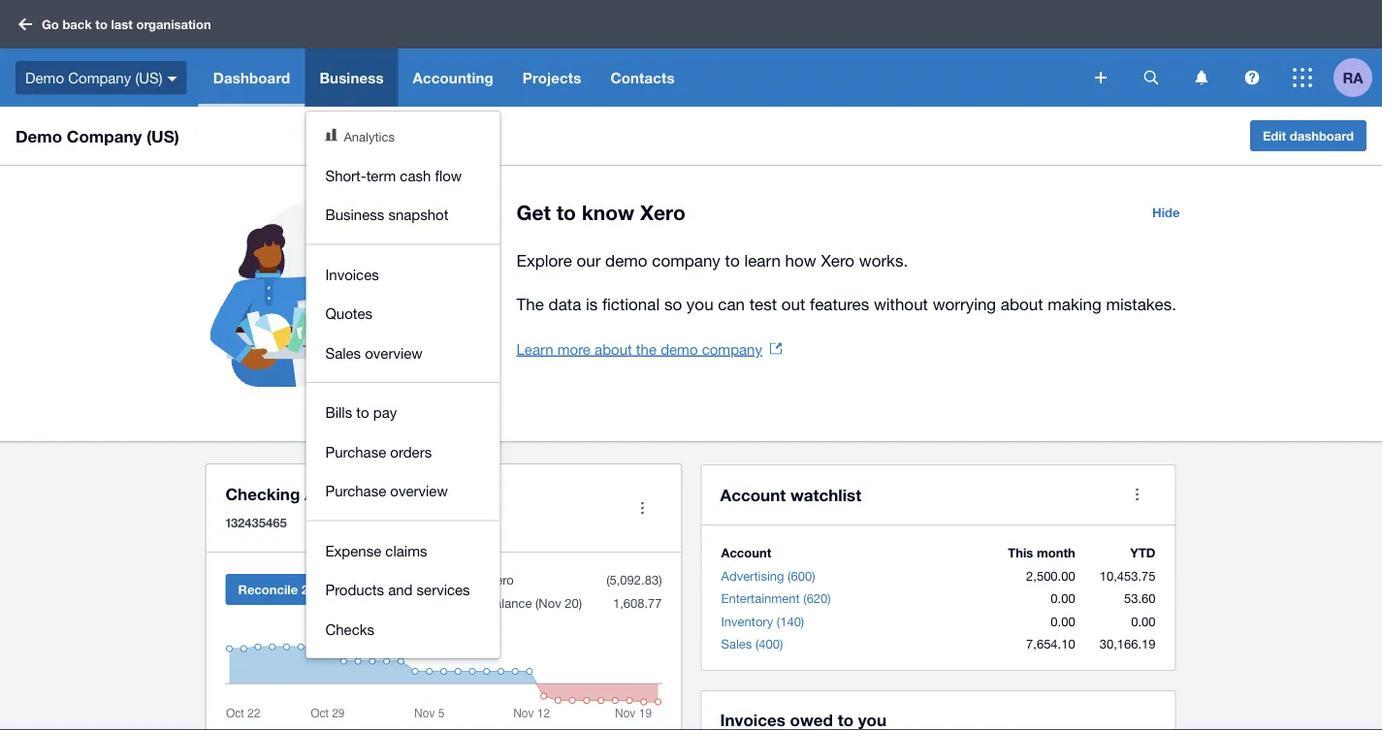 Task type: vqa. For each thing, say whether or not it's contained in the screenshot.


Task type: locate. For each thing, give the bounding box(es) containing it.
(400)
[[756, 637, 783, 652]]

sales
[[325, 345, 361, 361], [722, 637, 752, 652]]

sales down inventory
[[722, 637, 752, 652]]

1 horizontal spatial you
[[859, 710, 887, 730]]

0 vertical spatial sales
[[325, 345, 361, 361]]

demo down demo company (us) popup button
[[16, 126, 62, 146]]

overview down quotes link
[[365, 345, 423, 361]]

works.
[[860, 251, 908, 270]]

0.00 for 0.00
[[1051, 614, 1076, 629]]

business inside business snapshot link
[[325, 206, 385, 223]]

demo inside intro banner body element
[[606, 251, 648, 270]]

0.00 up 7,654.10
[[1051, 614, 1076, 629]]

edit dashboard button
[[1251, 120, 1367, 151]]

company left opens in a new tab icon
[[702, 341, 763, 358]]

business up the header chart icon
[[320, 69, 384, 86]]

svg image up "edit dashboard" button at right top
[[1246, 70, 1260, 85]]

banner
[[0, 0, 1383, 659]]

svg image
[[18, 18, 32, 31], [1145, 70, 1159, 85], [1196, 70, 1209, 85], [1096, 72, 1107, 83], [168, 76, 177, 81]]

0.00 down 53.60 link
[[1132, 614, 1156, 629]]

0 horizontal spatial you
[[687, 295, 714, 314]]

0 horizontal spatial invoices
[[325, 266, 379, 283]]

reconcile
[[238, 582, 298, 597]]

list box containing short-term cash flow
[[306, 112, 500, 659]]

company inside intro banner body element
[[652, 251, 721, 270]]

sales inside sales overview link
[[325, 345, 361, 361]]

svg image
[[1294, 68, 1313, 87], [1246, 70, 1260, 85]]

watchlist overflow menu toggle image
[[1118, 476, 1157, 514]]

expense
[[325, 542, 382, 559]]

about left making
[[1001, 295, 1044, 314]]

xero right how
[[821, 251, 855, 270]]

short-term cash flow
[[325, 167, 462, 184]]

xero right "know"
[[641, 200, 686, 225]]

invoices link
[[306, 255, 500, 294]]

more
[[558, 341, 591, 358]]

entertainment (620) link
[[722, 591, 831, 607]]

company down demo company (us) popup button
[[67, 126, 142, 146]]

is
[[586, 295, 598, 314]]

0 vertical spatial invoices
[[325, 266, 379, 283]]

svg image left ra
[[1294, 68, 1313, 87]]

(5,092.83)
[[607, 573, 662, 588]]

expense claims
[[325, 542, 427, 559]]

1 vertical spatial about
[[595, 341, 632, 358]]

contacts
[[611, 69, 675, 86]]

dashboard link
[[199, 49, 305, 107]]

list box
[[306, 112, 500, 659]]

overview for sales overview
[[365, 345, 423, 361]]

last
[[111, 17, 133, 32]]

0 vertical spatial demo
[[25, 69, 64, 86]]

demo down go
[[25, 69, 64, 86]]

0 vertical spatial demo company (us)
[[25, 69, 163, 86]]

overview inside purchase overview link
[[390, 483, 448, 500]]

business down short-
[[325, 206, 385, 223]]

demo company (us) down the back
[[25, 69, 163, 86]]

0.00 link for 0.00
[[1051, 614, 1076, 629]]

accounting button
[[398, 49, 508, 107]]

xero right in at the bottom left of page
[[488, 573, 514, 588]]

quotes
[[325, 305, 373, 322]]

entertainment (620)
[[722, 591, 831, 607]]

account left watchlist
[[721, 485, 786, 505]]

navigation
[[199, 49, 1082, 659]]

1 purchase from the top
[[325, 443, 386, 460]]

group
[[306, 112, 500, 659]]

sales for sales (400)
[[722, 637, 752, 652]]

ytd
[[1131, 546, 1156, 561]]

demo company (us) down demo company (us) popup button
[[16, 126, 179, 146]]

this month
[[1009, 546, 1076, 561]]

bills
[[325, 404, 352, 421]]

company up so
[[652, 251, 721, 270]]

0 vertical spatial purchase
[[325, 443, 386, 460]]

2 horizontal spatial xero
[[821, 251, 855, 270]]

this
[[1009, 546, 1034, 561]]

banner containing dashboard
[[0, 0, 1383, 659]]

sales overview
[[325, 345, 423, 361]]

1 vertical spatial demo
[[16, 126, 62, 146]]

sales down quotes
[[325, 345, 361, 361]]

account
[[305, 484, 370, 504], [721, 485, 786, 505], [722, 546, 772, 561]]

demo right the
[[661, 341, 698, 358]]

1,608.77
[[610, 596, 662, 611]]

1 vertical spatial xero
[[821, 251, 855, 270]]

1 horizontal spatial xero
[[641, 200, 686, 225]]

purchase overview link
[[306, 472, 500, 511]]

1 horizontal spatial invoices
[[721, 710, 786, 730]]

132435465
[[226, 515, 287, 530]]

demo company (us) inside popup button
[[25, 69, 163, 86]]

0 horizontal spatial xero
[[488, 573, 514, 588]]

(us) inside popup button
[[135, 69, 163, 86]]

xero
[[641, 200, 686, 225], [821, 251, 855, 270], [488, 573, 514, 588]]

demo right our
[[606, 251, 648, 270]]

(us) down the go back to last organisation
[[135, 69, 163, 86]]

projects button
[[508, 49, 596, 107]]

account for account
[[722, 546, 772, 561]]

(us)
[[135, 69, 163, 86], [147, 126, 179, 146]]

purchase overview
[[325, 483, 448, 500]]

get to know xero
[[517, 200, 686, 225]]

cash
[[400, 167, 431, 184]]

0.00 down 2,500.00 link on the bottom of page
[[1051, 591, 1076, 607]]

about left the
[[595, 341, 632, 358]]

0.00 for 53.60
[[1051, 591, 1076, 607]]

intro banner body element
[[517, 247, 1192, 318]]

(140)
[[777, 614, 805, 629]]

group containing short-term cash flow
[[306, 112, 500, 659]]

the
[[636, 341, 657, 358]]

xero inside intro banner body element
[[821, 251, 855, 270]]

0 vertical spatial about
[[1001, 295, 1044, 314]]

company inside popup button
[[68, 69, 131, 86]]

(us) down demo company (us) popup button
[[147, 126, 179, 146]]

navigation inside banner
[[199, 49, 1082, 659]]

inventory (140) link
[[722, 614, 805, 629]]

navigation containing dashboard
[[199, 49, 1082, 659]]

bills to pay
[[325, 404, 397, 421]]

invoices up quotes
[[325, 266, 379, 283]]

0 horizontal spatial about
[[595, 341, 632, 358]]

to inside "link"
[[356, 404, 369, 421]]

0 horizontal spatial sales
[[325, 345, 361, 361]]

0.00 link down 2,500.00 link on the bottom of page
[[1051, 591, 1076, 607]]

0 vertical spatial you
[[687, 295, 714, 314]]

in
[[475, 573, 485, 588]]

30,166.19
[[1100, 637, 1156, 652]]

purchase
[[325, 443, 386, 460], [325, 483, 386, 500]]

invoices for invoices owed to you
[[721, 710, 786, 730]]

demo
[[25, 69, 64, 86], [16, 126, 62, 146]]

you right so
[[687, 295, 714, 314]]

the data is fictional so you can test out features without worrying about making mistakes.
[[517, 295, 1177, 314]]

29
[[302, 582, 316, 597]]

0 vertical spatial company
[[652, 251, 721, 270]]

projects
[[523, 69, 582, 86]]

business inside business popup button
[[320, 69, 384, 86]]

1 vertical spatial purchase
[[325, 483, 386, 500]]

items
[[319, 582, 352, 597]]

1 vertical spatial overview
[[390, 483, 448, 500]]

products
[[325, 582, 384, 599]]

person setting up the dashboard image
[[129, 197, 517, 410]]

30,166.19 link
[[1100, 637, 1156, 652]]

company
[[68, 69, 131, 86], [67, 126, 142, 146]]

1 horizontal spatial demo
[[661, 341, 698, 358]]

demo inside popup button
[[25, 69, 64, 86]]

contacts button
[[596, 49, 690, 107]]

to left learn
[[725, 251, 740, 270]]

statement balance (nov 20)
[[426, 596, 582, 611]]

0 vertical spatial overview
[[365, 345, 423, 361]]

overview for purchase overview
[[390, 483, 448, 500]]

overview down orders
[[390, 483, 448, 500]]

back
[[63, 17, 92, 32]]

ra
[[1344, 69, 1364, 86]]

2 purchase from the top
[[325, 483, 386, 500]]

purchase for purchase overview
[[325, 483, 386, 500]]

10,453.75 link
[[1100, 569, 1156, 584]]

0.00 link up 7,654.10
[[1051, 614, 1076, 629]]

list box inside banner
[[306, 112, 500, 659]]

company down go back to last organisation link
[[68, 69, 131, 86]]

0.00
[[1051, 591, 1076, 607], [1051, 614, 1076, 629], [1132, 614, 1156, 629]]

purchase down bills to pay
[[325, 443, 386, 460]]

0 vertical spatial business
[[320, 69, 384, 86]]

account watchlist
[[721, 485, 862, 505]]

to left the pay in the left bottom of the page
[[356, 404, 369, 421]]

1 vertical spatial business
[[325, 206, 385, 223]]

to
[[95, 17, 108, 32], [557, 200, 576, 225], [725, 251, 740, 270], [356, 404, 369, 421], [838, 710, 854, 730]]

0 horizontal spatial demo
[[606, 251, 648, 270]]

1 vertical spatial demo company (us)
[[16, 126, 179, 146]]

1 vertical spatial invoices
[[721, 710, 786, 730]]

business snapshot
[[325, 206, 449, 223]]

sales (400)
[[722, 637, 783, 652]]

business for business
[[320, 69, 384, 86]]

0 vertical spatial xero
[[641, 200, 686, 225]]

accounting
[[413, 69, 494, 86]]

you right "owed"
[[859, 710, 887, 730]]

invoices left "owed"
[[721, 710, 786, 730]]

0 horizontal spatial svg image
[[1246, 70, 1260, 85]]

1 horizontal spatial about
[[1001, 295, 1044, 314]]

7,654.10
[[1027, 637, 1076, 652]]

purchase down purchase orders
[[325, 483, 386, 500]]

overview inside sales overview link
[[365, 345, 423, 361]]

company
[[652, 251, 721, 270], [702, 341, 763, 358]]

1 vertical spatial sales
[[722, 637, 752, 652]]

account up advertising
[[722, 546, 772, 561]]

account watchlist link
[[721, 481, 862, 509]]

0 vertical spatial demo
[[606, 251, 648, 270]]

1 horizontal spatial svg image
[[1294, 68, 1313, 87]]

out
[[782, 295, 806, 314]]

1 vertical spatial you
[[859, 710, 887, 730]]

invoices for invoices
[[325, 266, 379, 283]]

entertainment
[[722, 591, 800, 607]]

manage menu toggle image
[[624, 489, 662, 528]]

1 horizontal spatial sales
[[722, 637, 752, 652]]

0 vertical spatial (us)
[[135, 69, 163, 86]]

0 vertical spatial company
[[68, 69, 131, 86]]



Task type: describe. For each thing, give the bounding box(es) containing it.
inventory (140)
[[722, 614, 805, 629]]

2,500.00
[[1027, 569, 1076, 584]]

explore
[[517, 251, 572, 270]]

(620)
[[804, 591, 831, 607]]

20)
[[565, 596, 582, 611]]

purchase orders
[[325, 443, 432, 460]]

the
[[517, 295, 544, 314]]

0.00 link down 53.60 link
[[1132, 614, 1156, 629]]

opens in a new tab image
[[770, 343, 782, 355]]

checks link
[[306, 610, 500, 649]]

test
[[750, 295, 777, 314]]

short-term cash flow link
[[306, 156, 500, 195]]

claims
[[386, 542, 427, 559]]

how
[[786, 251, 817, 270]]

go
[[42, 17, 59, 32]]

and
[[388, 582, 413, 599]]

fictional
[[603, 295, 660, 314]]

business for business snapshot
[[325, 206, 385, 223]]

go back to last organisation link
[[12, 7, 223, 41]]

learn
[[517, 341, 554, 358]]

10,453.75
[[1100, 569, 1156, 584]]

learn
[[745, 251, 781, 270]]

header chart image
[[325, 129, 338, 141]]

hide
[[1153, 205, 1181, 220]]

inventory
[[722, 614, 774, 629]]

bills to pay link
[[306, 393, 500, 432]]

you inside intro banner body element
[[687, 295, 714, 314]]

products and services
[[325, 582, 470, 599]]

account for account watchlist
[[721, 485, 786, 505]]

7,654.10 link
[[1027, 637, 1076, 652]]

sales (400) link
[[722, 637, 783, 652]]

edit dashboard
[[1263, 128, 1355, 143]]

month
[[1037, 546, 1076, 561]]

dashboard
[[1290, 128, 1355, 143]]

explore our demo company to learn how xero works.
[[517, 251, 908, 270]]

orders
[[390, 443, 432, 460]]

services
[[417, 582, 470, 599]]

term
[[366, 167, 396, 184]]

0.00 link for 53.60
[[1051, 591, 1076, 607]]

hide button
[[1141, 197, 1192, 228]]

checks
[[325, 621, 375, 638]]

to left last
[[95, 17, 108, 32]]

sales for sales overview
[[325, 345, 361, 361]]

go back to last organisation
[[42, 17, 211, 32]]

1 vertical spatial demo
[[661, 341, 698, 358]]

account down purchase orders
[[305, 484, 370, 504]]

business button
[[305, 49, 398, 107]]

1 vertical spatial (us)
[[147, 126, 179, 146]]

to right get
[[557, 200, 576, 225]]

invoices owed to you link
[[721, 706, 887, 731]]

reconcile 29 items button
[[226, 575, 365, 606]]

learn more about the demo company
[[517, 341, 763, 358]]

1 vertical spatial company
[[702, 341, 763, 358]]

checking account
[[226, 484, 370, 504]]

edit
[[1263, 128, 1287, 143]]

our
[[577, 251, 601, 270]]

worrying
[[933, 295, 997, 314]]

purchase orders link
[[306, 432, 500, 472]]

snapshot
[[389, 206, 449, 223]]

reconcile 29 items
[[238, 582, 352, 597]]

so
[[665, 295, 682, 314]]

can
[[718, 295, 745, 314]]

business snapshot link
[[306, 195, 500, 234]]

purchase for purchase orders
[[325, 443, 386, 460]]

svg image inside demo company (us) popup button
[[168, 76, 177, 81]]

about inside intro banner body element
[[1001, 295, 1044, 314]]

sales overview link
[[306, 333, 500, 373]]

(nov
[[536, 596, 562, 611]]

2 vertical spatial xero
[[488, 573, 514, 588]]

to inside intro banner body element
[[725, 251, 740, 270]]

products and services link
[[306, 571, 500, 610]]

without
[[874, 295, 929, 314]]

advertising
[[722, 569, 785, 584]]

mistakes.
[[1107, 295, 1177, 314]]

group inside navigation
[[306, 112, 500, 659]]

53.60 link
[[1125, 591, 1156, 607]]

statement
[[426, 596, 484, 611]]

short-
[[325, 167, 366, 184]]

get
[[517, 200, 551, 225]]

to right "owed"
[[838, 710, 854, 730]]

balance in xero
[[426, 573, 514, 588]]

balance
[[488, 596, 532, 611]]

know
[[582, 200, 635, 225]]

features
[[810, 295, 870, 314]]

advertising (600)
[[722, 569, 816, 584]]

owed
[[791, 710, 834, 730]]

advertising (600) link
[[722, 569, 816, 584]]

invoices owed to you
[[721, 710, 887, 730]]

flow
[[435, 167, 462, 184]]

balance
[[426, 573, 472, 588]]

ra button
[[1334, 49, 1383, 107]]

quotes link
[[306, 294, 500, 333]]

53.60
[[1125, 591, 1156, 607]]

1 vertical spatial company
[[67, 126, 142, 146]]

svg image inside go back to last organisation link
[[18, 18, 32, 31]]



